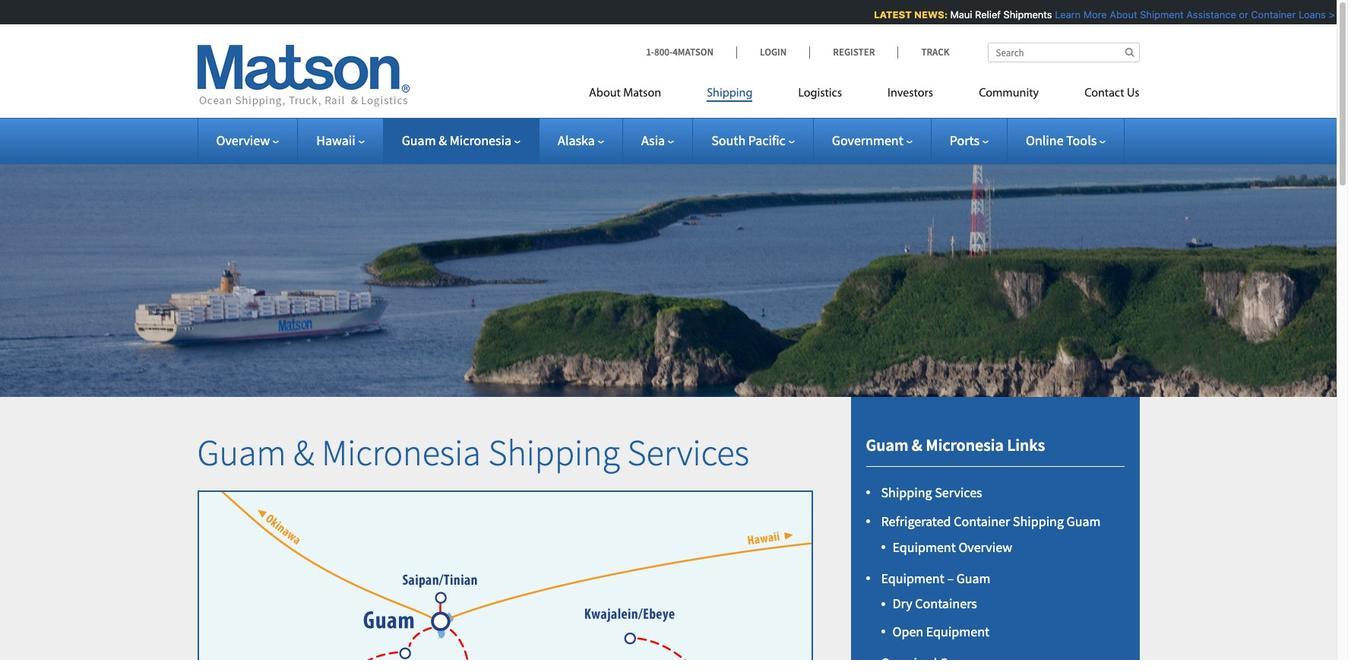 Task type: locate. For each thing, give the bounding box(es) containing it.
container up equipment overview
[[954, 513, 1011, 530]]

0 horizontal spatial services
[[628, 430, 750, 475]]

government
[[832, 132, 904, 149]]

1 horizontal spatial container
[[1249, 8, 1294, 21]]

latest
[[872, 8, 910, 21]]

shipping
[[707, 87, 753, 100], [488, 430, 620, 475], [882, 484, 933, 501], [1013, 513, 1065, 530]]

government link
[[832, 132, 913, 149]]

0 vertical spatial equipment
[[893, 538, 956, 555]]

guam for guam & micronesia
[[402, 132, 436, 149]]

map guam image
[[197, 490, 813, 660]]

1 horizontal spatial &
[[439, 132, 447, 149]]

learn
[[1053, 8, 1079, 21]]

register
[[834, 46, 876, 59]]

open
[[893, 623, 924, 640]]

& for guam & micronesia links
[[912, 434, 923, 456]]

about matson
[[589, 87, 662, 100]]

1 horizontal spatial about
[[1108, 8, 1135, 21]]

& inside section
[[912, 434, 923, 456]]

track
[[922, 46, 950, 59]]

loans
[[1297, 8, 1324, 21]]

1 horizontal spatial overview
[[959, 538, 1013, 555]]

open equipment
[[893, 623, 990, 640]]

1 horizontal spatial services
[[935, 484, 983, 501]]

online tools link
[[1026, 132, 1107, 149]]

equipment up dry
[[882, 569, 945, 587]]

guam
[[402, 132, 436, 149], [197, 430, 286, 475], [866, 434, 909, 456], [1067, 513, 1101, 530], [957, 569, 991, 587]]

None search field
[[988, 43, 1140, 62]]

1-
[[646, 46, 655, 59]]

services
[[628, 430, 750, 475], [935, 484, 983, 501]]

refrigerated
[[882, 513, 952, 530]]

equipment down refrigerated
[[893, 538, 956, 555]]

guam image
[[431, 586, 602, 660], [431, 612, 602, 660], [618, 627, 789, 660], [394, 643, 565, 660]]

about left matson
[[589, 87, 621, 100]]

container inside guam & micronesia links section
[[954, 513, 1011, 530]]

dry containers link
[[893, 595, 978, 612]]

equipment
[[893, 538, 956, 555], [882, 569, 945, 587], [927, 623, 990, 640]]

alaska link
[[558, 132, 604, 149]]

equipment for equipment overview
[[893, 538, 956, 555]]

equipment down the containers at right
[[927, 623, 990, 640]]

2 horizontal spatial &
[[912, 434, 923, 456]]

1 vertical spatial about
[[589, 87, 621, 100]]

shipping inside top menu navigation
[[707, 87, 753, 100]]

guam & micronesia
[[402, 132, 512, 149]]

services inside guam & micronesia links section
[[935, 484, 983, 501]]

dry containers
[[893, 595, 978, 612]]

south
[[712, 132, 746, 149]]

1 vertical spatial services
[[935, 484, 983, 501]]

container right 'or'
[[1249, 8, 1294, 21]]

contact us link
[[1062, 80, 1140, 111]]

equipment overview
[[893, 538, 1013, 555]]

0 horizontal spatial overview
[[216, 132, 270, 149]]

Search search field
[[988, 43, 1140, 62]]

overview
[[216, 132, 270, 149], [959, 538, 1013, 555]]

news:
[[912, 8, 946, 21]]

0 vertical spatial overview
[[216, 132, 270, 149]]

maui
[[948, 8, 970, 21]]

alaska
[[558, 132, 595, 149]]

0 horizontal spatial about
[[589, 87, 621, 100]]

0 vertical spatial container
[[1249, 8, 1294, 21]]

about inside top menu navigation
[[589, 87, 621, 100]]

micronesia
[[450, 132, 512, 149], [322, 430, 481, 475], [926, 434, 1004, 456]]

guam & micronesia link
[[402, 132, 521, 149]]

more
[[1081, 8, 1105, 21]]

1-800-4matson link
[[646, 46, 737, 59]]

investors
[[888, 87, 934, 100]]

0 horizontal spatial container
[[954, 513, 1011, 530]]

guam & micronesia shipping services
[[197, 430, 750, 475]]

container
[[1249, 8, 1294, 21], [954, 513, 1011, 530]]

south pacific
[[712, 132, 786, 149]]

contact
[[1085, 87, 1125, 100]]

assistance
[[1185, 8, 1234, 21]]

equipment overview link
[[893, 538, 1013, 555]]

guam & micronesia links section
[[832, 397, 1159, 660]]

matson
[[624, 87, 662, 100]]

about right more
[[1108, 8, 1135, 21]]

& for guam & micronesia
[[439, 132, 447, 149]]

&
[[439, 132, 447, 149], [294, 430, 315, 475], [912, 434, 923, 456]]

relief
[[973, 8, 999, 21]]

0 vertical spatial about
[[1108, 8, 1135, 21]]

1 vertical spatial equipment
[[882, 569, 945, 587]]

logistics link
[[776, 80, 865, 111]]

login
[[760, 46, 787, 59]]

micronesia inside guam & micronesia links section
[[926, 434, 1004, 456]]

refrigerated container shipping guam link
[[882, 513, 1101, 530]]

micronesia for guam & micronesia
[[450, 132, 512, 149]]

asia link
[[642, 132, 675, 149]]

1 vertical spatial container
[[954, 513, 1011, 530]]

links
[[1008, 434, 1046, 456]]

about
[[1108, 8, 1135, 21], [589, 87, 621, 100]]

hawaii link
[[316, 132, 365, 149]]

1 vertical spatial overview
[[959, 538, 1013, 555]]

0 horizontal spatial &
[[294, 430, 315, 475]]

ports
[[950, 132, 980, 149]]

micronesia for guam & micronesia shipping services
[[322, 430, 481, 475]]

investors link
[[865, 80, 957, 111]]

& for guam & micronesia shipping services
[[294, 430, 315, 475]]

2 vertical spatial equipment
[[927, 623, 990, 640]]

shipping link
[[684, 80, 776, 111]]



Task type: vqa. For each thing, say whether or not it's contained in the screenshot.
Micronesia
yes



Task type: describe. For each thing, give the bounding box(es) containing it.
equipment – guam link
[[882, 569, 991, 587]]

equipment – guam
[[882, 569, 991, 587]]

matson containership sailing for guam shipping service. image
[[0, 140, 1338, 397]]

asia
[[642, 132, 665, 149]]

online tools
[[1026, 132, 1097, 149]]

top menu navigation
[[589, 80, 1140, 111]]

equipment for equipment – guam
[[882, 569, 945, 587]]

community link
[[957, 80, 1062, 111]]

guam for guam & micronesia shipping services
[[197, 430, 286, 475]]

shipping services
[[882, 484, 983, 501]]

containers
[[916, 595, 978, 612]]

contact us
[[1085, 87, 1140, 100]]

4matson
[[673, 46, 714, 59]]

dry
[[893, 595, 913, 612]]

hawaii
[[316, 132, 356, 149]]

us
[[1128, 87, 1140, 100]]

latest news: maui relief shipments learn more about shipment assistance or container loans >
[[872, 8, 1333, 21]]

>
[[1327, 8, 1333, 21]]

learn more about shipment assistance or container loans > link
[[1053, 8, 1333, 21]]

guam for guam & micronesia links
[[866, 434, 909, 456]]

community
[[979, 87, 1040, 100]]

track link
[[898, 46, 950, 59]]

800-
[[655, 46, 673, 59]]

register link
[[810, 46, 898, 59]]

1-800-4matson
[[646, 46, 714, 59]]

shipments
[[1001, 8, 1050, 21]]

–
[[948, 569, 954, 587]]

shipping services link
[[882, 484, 983, 501]]

about matson link
[[589, 80, 684, 111]]

search image
[[1126, 47, 1135, 57]]

blue matson logo with ocean, shipping, truck, rail and logistics written beneath it. image
[[197, 45, 410, 107]]

login link
[[737, 46, 810, 59]]

online
[[1026, 132, 1064, 149]]

guam & micronesia links
[[866, 434, 1046, 456]]

refrigerated container shipping guam
[[882, 513, 1101, 530]]

shipment
[[1138, 8, 1182, 21]]

ports link
[[950, 132, 989, 149]]

logistics
[[799, 87, 843, 100]]

tools
[[1067, 132, 1097, 149]]

micronesia for guam & micronesia links
[[926, 434, 1004, 456]]

0 vertical spatial services
[[628, 430, 750, 475]]

or
[[1237, 8, 1247, 21]]

south pacific link
[[712, 132, 795, 149]]

open equipment link
[[893, 623, 990, 640]]

overview inside guam & micronesia links section
[[959, 538, 1013, 555]]

overview link
[[216, 132, 279, 149]]

pacific
[[749, 132, 786, 149]]



